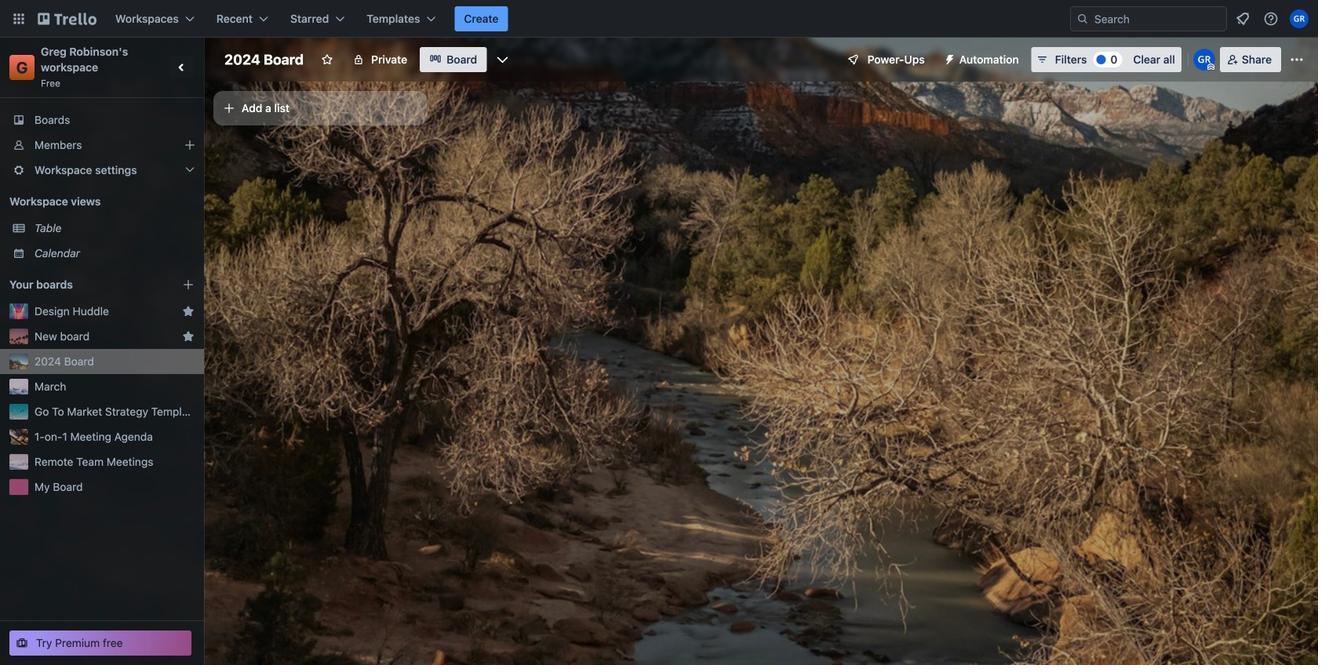 Task type: locate. For each thing, give the bounding box(es) containing it.
0 vertical spatial starred icon image
[[182, 305, 195, 318]]

0 horizontal spatial greg robinson (gregrobinson96) image
[[1194, 49, 1216, 71]]

0 notifications image
[[1234, 9, 1253, 28]]

starred icon image
[[182, 305, 195, 318], [182, 330, 195, 343]]

Board name text field
[[217, 47, 312, 72]]

greg robinson (gregrobinson96) image
[[1291, 9, 1309, 28], [1194, 49, 1216, 71]]

1 vertical spatial starred icon image
[[182, 330, 195, 343]]

0 vertical spatial greg robinson (gregrobinson96) image
[[1291, 9, 1309, 28]]

open information menu image
[[1264, 11, 1280, 27]]

back to home image
[[38, 6, 97, 31]]

greg robinson (gregrobinson96) image right open information menu image
[[1291, 9, 1309, 28]]

1 starred icon image from the top
[[182, 305, 195, 318]]

Search field
[[1090, 8, 1227, 30]]

1 vertical spatial greg robinson (gregrobinson96) image
[[1194, 49, 1216, 71]]

sm image
[[938, 47, 960, 69]]

greg robinson (gregrobinson96) image down search field
[[1194, 49, 1216, 71]]



Task type: vqa. For each thing, say whether or not it's contained in the screenshot.
"Greg Robinson (gregrobinson96)" Icon within Primary element
no



Task type: describe. For each thing, give the bounding box(es) containing it.
search image
[[1077, 13, 1090, 25]]

star or unstar board image
[[321, 53, 334, 66]]

primary element
[[0, 0, 1319, 38]]

add board image
[[182, 279, 195, 291]]

1 horizontal spatial greg robinson (gregrobinson96) image
[[1291, 9, 1309, 28]]

show menu image
[[1290, 52, 1306, 68]]

workspace navigation collapse icon image
[[171, 57, 193, 79]]

customize views image
[[495, 52, 510, 68]]

2 starred icon image from the top
[[182, 330, 195, 343]]

your boards with 8 items element
[[9, 276, 159, 294]]

this member is an admin of this board. image
[[1208, 64, 1215, 71]]



